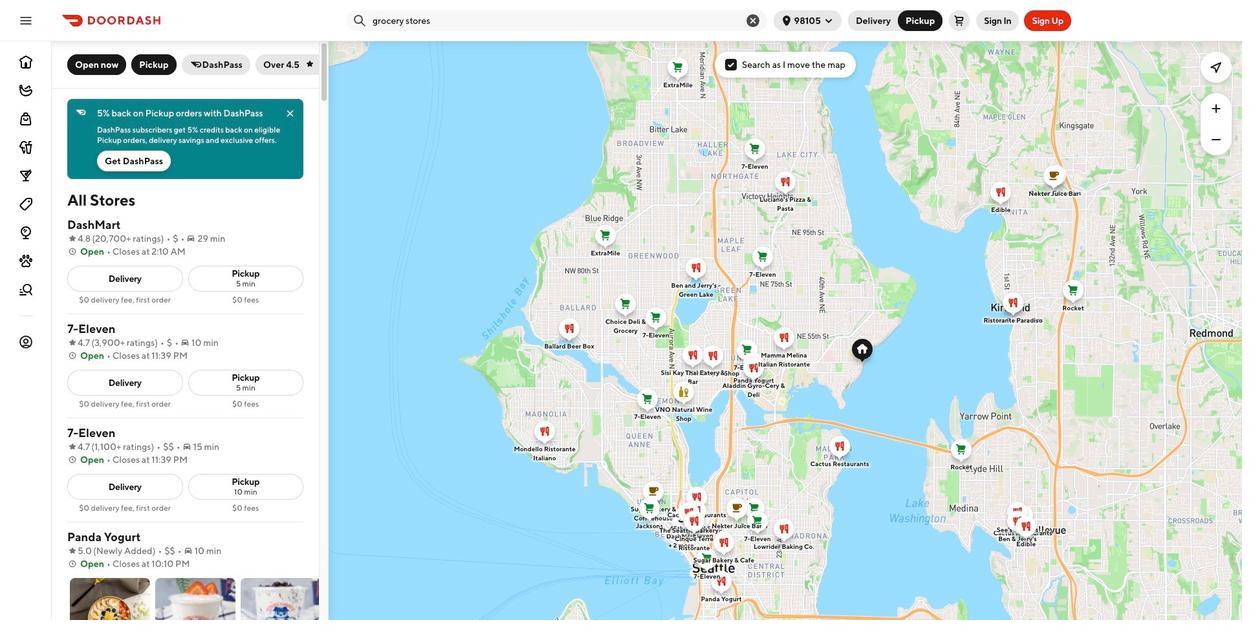 Task type: vqa. For each thing, say whether or not it's contained in the screenshot.
Savory- in the "Side of Fricasse Chicken Full of Caribbean flavor, a whole chicken is first fried then simmered in our savory-sweet brown stew sauce. $8.99"
no



Task type: locate. For each thing, give the bounding box(es) containing it.
None checkbox
[[726, 59, 737, 71]]

average rating of 4.8 out of 5 element
[[67, 232, 91, 245]]

open menu image
[[18, 13, 34, 28]]

clear search input image
[[745, 13, 761, 28]]

Store search: begin typing to search for stores available on DoorDash text field
[[373, 14, 735, 27]]

None button
[[849, 10, 907, 31], [899, 10, 943, 31], [849, 10, 907, 31], [899, 10, 943, 31]]

strawberry yogurt草莓酸奶 image
[[155, 579, 236, 621]]

fancy fruit bowl水果捞 image
[[70, 579, 150, 621]]

average rating of 4.7 out of 5 element
[[67, 337, 90, 350], [67, 441, 90, 454]]

recenter the map image
[[1209, 60, 1225, 75]]

purple rice yogurt紫米酸奶 image
[[241, 579, 321, 621]]

1 vertical spatial average rating of 4.7 out of 5 element
[[67, 441, 90, 454]]

0 vertical spatial average rating of 4.7 out of 5 element
[[67, 337, 90, 350]]



Task type: describe. For each thing, give the bounding box(es) containing it.
map region
[[329, 41, 1243, 621]]

zoom in image
[[1209, 101, 1225, 117]]

toggle order method (delivery or pickup) option group
[[849, 10, 943, 31]]

zoom out image
[[1209, 132, 1225, 148]]

1 average rating of 4.7 out of 5 element from the top
[[67, 337, 90, 350]]

average rating of 5.0 out of 5 element
[[67, 545, 92, 558]]

0 items, open order cart image
[[955, 15, 965, 26]]

2 average rating of 4.7 out of 5 element from the top
[[67, 441, 90, 454]]



